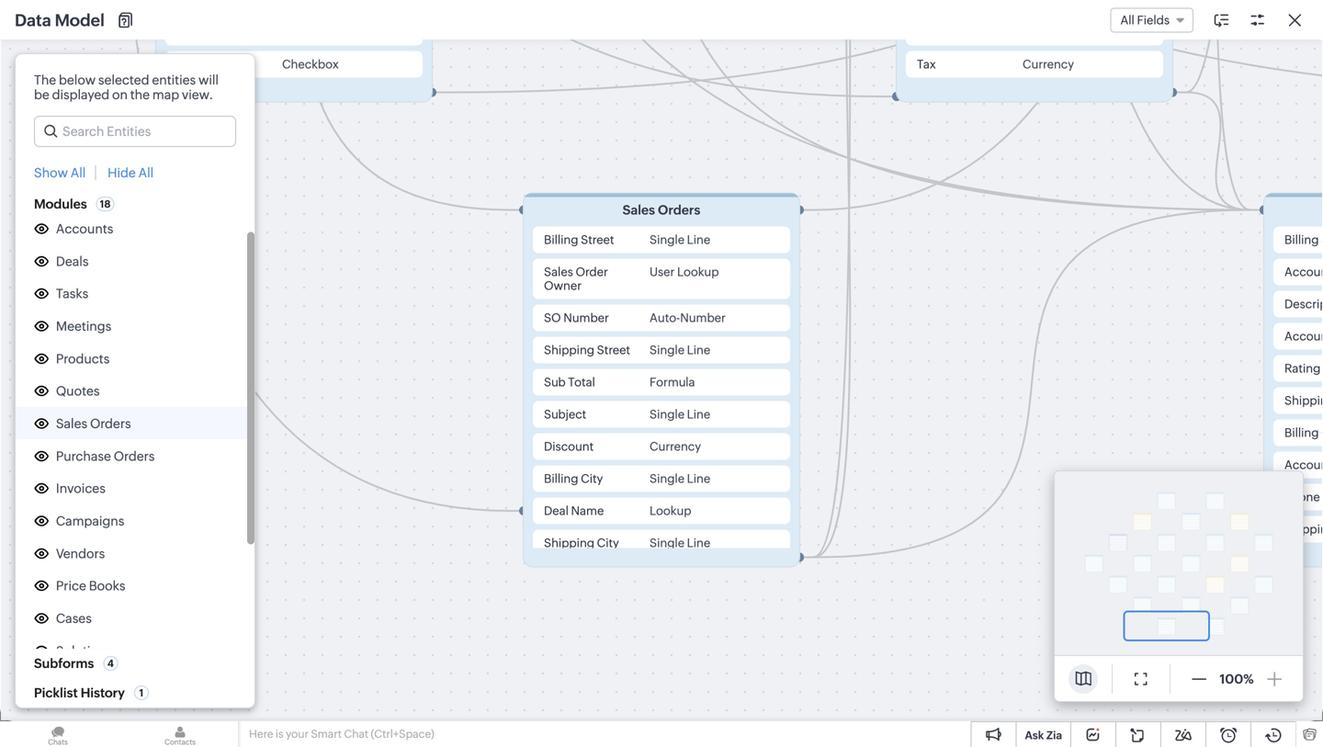 Task type: locate. For each thing, give the bounding box(es) containing it.
the right on
[[130, 87, 150, 102]]

1 horizontal spatial all
[[138, 165, 154, 180]]

2 number from the left
[[680, 311, 726, 325]]

circuits
[[44, 481, 90, 496]]

single for shipping street
[[650, 343, 685, 357]]

open
[[740, 559, 774, 574]]

your right of
[[734, 498, 761, 513]]

hub
[[96, 359, 122, 373]]

line for shipping city
[[687, 536, 711, 550]]

single line
[[650, 233, 711, 247], [650, 343, 711, 357], [650, 408, 711, 421], [650, 472, 711, 486], [650, 536, 711, 550]]

2 vertical spatial orders
[[114, 449, 155, 464]]

your inside data model visualize the data model of your organisation, understand the complex relationship between the entities and its structures with ease.
[[734, 498, 761, 513]]

0 horizontal spatial entities
[[152, 73, 196, 87]]

number down user lookup
[[680, 311, 726, 325]]

line up model
[[687, 472, 711, 486]]

logo image
[[15, 15, 37, 30]]

2 single line from the top
[[650, 343, 711, 357]]

billing left c
[[1285, 426, 1319, 440]]

billing up sales order owner
[[544, 233, 579, 247]]

data model link
[[44, 570, 114, 589]]

entities
[[152, 73, 196, 87], [751, 517, 794, 531]]

selected
[[98, 73, 149, 87]]

0 vertical spatial shippin
[[1285, 394, 1324, 408]]

single line down formula
[[650, 408, 711, 421]]

2 accoun from the top
[[1285, 330, 1324, 343]]

line down auto-number
[[687, 343, 711, 357]]

currency
[[1023, 57, 1074, 71], [650, 440, 701, 454]]

total
[[568, 375, 595, 389]]

sales
[[623, 203, 655, 217], [544, 265, 573, 279], [56, 416, 87, 431]]

entities down taxable
[[152, 73, 196, 87]]

vendors
[[56, 546, 105, 561]]

sales order owner
[[544, 265, 608, 293]]

orders down sdks
[[90, 416, 131, 431]]

1 vertical spatial street
[[597, 343, 630, 357]]

1 vertical spatial sales
[[544, 265, 573, 279]]

1 vertical spatial lookup
[[650, 504, 692, 518]]

shipping up the sub total
[[544, 343, 595, 357]]

2 shippin from the top
[[1285, 523, 1324, 536]]

single down formula
[[650, 408, 685, 421]]

lookup left of
[[650, 504, 692, 518]]

apis & sdks link
[[44, 388, 116, 407]]

0 vertical spatial data
[[15, 11, 51, 30]]

meetings
[[56, 319, 111, 334]]

all for hide all
[[138, 165, 154, 180]]

functions
[[44, 511, 104, 526]]

orders up user lookup
[[658, 203, 701, 217]]

line up user lookup
[[687, 233, 711, 247]]

client script
[[44, 602, 118, 617]]

sales left order
[[544, 265, 573, 279]]

2 horizontal spatial all
[[1121, 13, 1135, 27]]

1 single from the top
[[650, 233, 685, 247]]

sales orders up the user
[[623, 203, 701, 217]]

3 accoun from the top
[[1285, 458, 1324, 472]]

line for billing city
[[687, 472, 711, 486]]

rating
[[1285, 362, 1321, 375]]

data up the
[[15, 11, 51, 30]]

street for billing street
[[581, 233, 614, 247]]

street down the "so number"
[[597, 343, 630, 357]]

orders right purchase
[[114, 449, 155, 464]]

all left fields
[[1121, 13, 1135, 27]]

1 vertical spatial data model
[[44, 572, 114, 587]]

crm link
[[15, 13, 81, 32]]

sales up the user
[[623, 203, 655, 217]]

billing city
[[544, 472, 603, 486]]

1 accoun from the top
[[1285, 265, 1324, 279]]

model
[[678, 498, 716, 513]]

single line up user lookup
[[650, 233, 711, 247]]

0 horizontal spatial currency
[[650, 440, 701, 454]]

connections
[[44, 420, 121, 435]]

line for billing street
[[687, 233, 711, 247]]

shippin
[[1285, 394, 1324, 408], [1285, 523, 1324, 536]]

0 horizontal spatial all
[[71, 165, 86, 180]]

single up the user
[[650, 233, 685, 247]]

connections link
[[44, 419, 121, 437]]

smart
[[311, 728, 342, 740]]

1 horizontal spatial number
[[680, 311, 726, 325]]

data up organisation, at the bottom of the page
[[731, 470, 772, 491]]

all right "hide"
[[138, 165, 154, 180]]

help
[[1244, 96, 1272, 110]]

4 single from the top
[[650, 472, 685, 486]]

0 vertical spatial city
[[581, 472, 603, 486]]

0 vertical spatial accoun
[[1285, 265, 1324, 279]]

developer
[[30, 359, 94, 373]]

1 vertical spatial city
[[597, 536, 619, 550]]

so
[[544, 311, 561, 325]]

0 vertical spatial your
[[734, 498, 761, 513]]

data model down the vendors
[[44, 572, 114, 587]]

3 single from the top
[[650, 408, 685, 421]]

phone
[[1285, 490, 1321, 504]]

1 shipping from the top
[[544, 343, 595, 357]]

1 horizontal spatial your
[[734, 498, 761, 513]]

entities inside data model visualize the data model of your organisation, understand the complex relationship between the entities and its structures with ease.
[[751, 517, 794, 531]]

the
[[34, 73, 56, 87]]

structures
[[839, 517, 899, 531]]

billing s
[[1285, 233, 1324, 247]]

open model
[[740, 559, 815, 574]]

single for billing street
[[650, 233, 685, 247]]

2 horizontal spatial sales
[[623, 203, 655, 217]]

data inside developer hub region
[[44, 572, 73, 587]]

2 shipping from the top
[[544, 536, 595, 550]]

0 vertical spatial street
[[581, 233, 614, 247]]

2 line from the top
[[687, 343, 711, 357]]

home link
[[89, 0, 155, 45]]

deal name
[[544, 504, 604, 518]]

sales orders down sdks
[[56, 416, 131, 431]]

picklist history
[[34, 686, 125, 700]]

1 vertical spatial entities
[[751, 517, 794, 531]]

sub
[[544, 375, 566, 389]]

single line down auto-number
[[650, 343, 711, 357]]

single up data
[[650, 472, 685, 486]]

show
[[34, 165, 68, 180]]

1 vertical spatial shippin
[[1285, 523, 1324, 536]]

accoun
[[1285, 265, 1324, 279], [1285, 330, 1324, 343], [1285, 458, 1324, 472]]

currency for discount
[[650, 440, 701, 454]]

single down relationship
[[650, 536, 685, 550]]

1 number from the left
[[564, 311, 609, 325]]

purchase
[[56, 449, 111, 464]]

accoun down the billing c
[[1285, 458, 1324, 472]]

2 single from the top
[[650, 343, 685, 357]]

sales down '&'
[[56, 416, 87, 431]]

number for so number
[[564, 311, 609, 325]]

profile element
[[1230, 0, 1281, 45]]

1 single line from the top
[[650, 233, 711, 247]]

city down relationship
[[597, 536, 619, 550]]

sdks
[[84, 390, 116, 405]]

4 single line from the top
[[650, 472, 711, 486]]

number up shipping street
[[564, 311, 609, 325]]

model right open
[[777, 559, 815, 574]]

1 vertical spatial data
[[731, 470, 772, 491]]

billing left s
[[1285, 233, 1319, 247]]

0 vertical spatial lookup
[[677, 265, 719, 279]]

the down of
[[728, 517, 748, 531]]

visualize
[[572, 498, 624, 513]]

open model button
[[722, 552, 833, 581]]

5 single line from the top
[[650, 536, 711, 550]]

widgets link
[[44, 540, 94, 558]]

city for shipping city
[[597, 536, 619, 550]]

shipping down deal name
[[544, 536, 595, 550]]

shipping city
[[544, 536, 619, 550]]

home
[[103, 15, 140, 30]]

tax
[[917, 57, 936, 71]]

billing street
[[544, 233, 614, 247]]

all fields
[[1121, 13, 1170, 27]]

data
[[649, 498, 675, 513]]

line for shipping street
[[687, 343, 711, 357]]

1 shippin from the top
[[1285, 394, 1324, 408]]

1 horizontal spatial sales orders
[[623, 203, 701, 217]]

model down the vendors
[[75, 572, 114, 587]]

0 vertical spatial entities
[[152, 73, 196, 87]]

entities down organisation, at the bottom of the page
[[751, 517, 794, 531]]

model right logo
[[55, 11, 105, 30]]

shippin up the billing c
[[1285, 394, 1324, 408]]

0 vertical spatial sales orders
[[623, 203, 701, 217]]

1 line from the top
[[687, 233, 711, 247]]

model up organisation, at the bottom of the page
[[776, 470, 831, 491]]

city up visualize
[[581, 472, 603, 486]]

1 horizontal spatial sales
[[544, 265, 573, 279]]

1 vertical spatial currency
[[650, 440, 701, 454]]

apis & sdks
[[44, 390, 116, 405]]

5 line from the top
[[687, 536, 711, 550]]

data model
[[15, 11, 105, 30], [44, 572, 114, 587]]

2 vertical spatial accoun
[[1285, 458, 1324, 472]]

single line down between
[[650, 536, 711, 550]]

hide
[[108, 165, 136, 180]]

0 horizontal spatial sales
[[56, 416, 87, 431]]

line down between
[[687, 536, 711, 550]]

0 horizontal spatial number
[[564, 311, 609, 325]]

apis
[[44, 390, 70, 405]]

single for subject
[[650, 408, 685, 421]]

1 horizontal spatial entities
[[751, 517, 794, 531]]

your
[[734, 498, 761, 513], [286, 728, 309, 740]]

street
[[581, 233, 614, 247], [597, 343, 630, 357]]

5 single from the top
[[650, 536, 685, 550]]

1 vertical spatial your
[[286, 728, 309, 740]]

model inside developer hub region
[[75, 572, 114, 587]]

single down auto-
[[650, 343, 685, 357]]

0 horizontal spatial sales orders
[[56, 416, 131, 431]]

lookup right the user
[[677, 265, 719, 279]]

number
[[564, 311, 609, 325], [680, 311, 726, 325]]

shippin down phone
[[1285, 523, 1324, 536]]

your right is
[[286, 728, 309, 740]]

functions link
[[44, 510, 104, 528]]

data model up the
[[15, 11, 105, 30]]

single line up model
[[650, 472, 711, 486]]

billing up deal
[[544, 472, 579, 486]]

3 single line from the top
[[650, 408, 711, 421]]

be
[[34, 87, 49, 102]]

2 vertical spatial sales
[[56, 416, 87, 431]]

data up client
[[44, 572, 73, 587]]

street up order
[[581, 233, 614, 247]]

chat
[[344, 728, 369, 740]]

orders
[[658, 203, 701, 217], [90, 416, 131, 431], [114, 449, 155, 464]]

0 vertical spatial shipping
[[544, 343, 595, 357]]

accoun down descrip
[[1285, 330, 1324, 343]]

the below selected entities will be displayed on the map view.
[[34, 73, 219, 102]]

model inside data model visualize the data model of your organisation, understand the complex relationship between the entities and its structures with ease.
[[776, 470, 831, 491]]

4 line from the top
[[687, 472, 711, 486]]

line down formula
[[687, 408, 711, 421]]

order
[[576, 265, 608, 279]]

quotes
[[56, 384, 100, 399]]

all
[[1121, 13, 1135, 27], [71, 165, 86, 180], [138, 165, 154, 180]]

billing for billing s
[[1285, 233, 1319, 247]]

accoun down billing s
[[1285, 265, 1324, 279]]

3 line from the top
[[687, 408, 711, 421]]

0 vertical spatial data model
[[15, 11, 105, 30]]

the up with
[[916, 498, 936, 513]]

all up contacts
[[71, 165, 86, 180]]

setup
[[18, 80, 70, 101]]

sales inside sales order owner
[[544, 265, 573, 279]]

0 vertical spatial currency
[[1023, 57, 1074, 71]]

1 horizontal spatial currency
[[1023, 57, 1074, 71]]

1 vertical spatial shipping
[[544, 536, 595, 550]]

shipping
[[544, 343, 595, 357], [544, 536, 595, 550]]

2 vertical spatial data
[[44, 572, 73, 587]]

shipping for shipping street
[[544, 343, 595, 357]]

1 vertical spatial accoun
[[1285, 330, 1324, 343]]

shipping for shipping city
[[544, 536, 595, 550]]

the
[[130, 87, 150, 102], [627, 498, 646, 513], [916, 498, 936, 513], [728, 517, 748, 531]]



Task type: describe. For each thing, give the bounding box(es) containing it.
billing for billing street
[[544, 233, 579, 247]]

shipping street
[[544, 343, 630, 357]]

here
[[249, 728, 273, 740]]

data model visualize the data model of your organisation, understand the complex relationship between the entities and its structures with ease.
[[572, 470, 990, 531]]

single line for shipping street
[[650, 343, 711, 357]]

modules
[[34, 197, 87, 211]]

the inside the below selected entities will be displayed on the map view.
[[130, 87, 150, 102]]

&
[[72, 390, 82, 405]]

products
[[56, 351, 110, 366]]

single for shipping city
[[650, 536, 685, 550]]

ease.
[[931, 517, 962, 531]]

between
[[673, 517, 726, 531]]

data inside data model visualize the data model of your organisation, understand the complex relationship between the entities and its structures with ease.
[[731, 470, 772, 491]]

entities inside the below selected entities will be displayed on the map view.
[[152, 73, 196, 87]]

chats image
[[0, 722, 116, 747]]

zia
[[1047, 729, 1063, 742]]

is
[[276, 728, 284, 740]]

checkbox
[[282, 57, 339, 71]]

line for subject
[[687, 408, 711, 421]]

all for show all
[[71, 165, 86, 180]]

1 vertical spatial sales orders
[[56, 416, 131, 431]]

street for shipping street
[[597, 343, 630, 357]]

single line for subject
[[650, 408, 711, 421]]

auto-
[[650, 311, 680, 325]]

client
[[44, 602, 80, 617]]

number for auto-number
[[680, 311, 726, 325]]

price
[[56, 579, 86, 593]]

developer hub region
[[0, 383, 239, 625]]

deal
[[544, 504, 569, 518]]

fields
[[1137, 13, 1170, 27]]

currency for tax
[[1023, 57, 1074, 71]]

auto-number
[[650, 311, 726, 325]]

picklist
[[34, 686, 78, 700]]

18
[[100, 199, 111, 210]]

single line for billing street
[[650, 233, 711, 247]]

history
[[81, 686, 125, 700]]

and
[[797, 517, 820, 531]]

1
[[139, 688, 144, 699]]

circuits link
[[44, 479, 90, 498]]

will
[[199, 73, 219, 87]]

(ctrl+space)
[[371, 728, 435, 740]]

data model image
[[597, 183, 965, 440]]

single for billing city
[[650, 472, 685, 486]]

invoices
[[56, 481, 106, 496]]

on
[[112, 87, 128, 102]]

crm
[[44, 13, 81, 32]]

books
[[89, 579, 125, 593]]

billing for billing c
[[1285, 426, 1319, 440]]

contacts
[[56, 189, 110, 204]]

contacts image
[[122, 722, 238, 747]]

billing c
[[1285, 426, 1324, 440]]

price books
[[56, 579, 125, 593]]

its
[[823, 517, 836, 531]]

taxable
[[176, 57, 219, 71]]

complex
[[938, 498, 990, 513]]

data model inside developer hub region
[[44, 572, 114, 587]]

organisation,
[[763, 498, 842, 513]]

owner
[[544, 279, 582, 293]]

developer hub
[[30, 359, 122, 373]]

show all
[[34, 165, 86, 180]]

name
[[571, 504, 604, 518]]

variables link
[[44, 449, 98, 467]]

billing for billing city
[[544, 472, 579, 486]]

descrip
[[1285, 297, 1324, 311]]

campaigns
[[56, 514, 124, 529]]

script
[[82, 602, 118, 617]]

deals
[[56, 254, 89, 269]]

widgets
[[44, 542, 94, 556]]

formula
[[650, 375, 695, 389]]

c
[[1322, 426, 1324, 440]]

0 vertical spatial orders
[[658, 203, 701, 217]]

single line for billing city
[[650, 472, 711, 486]]

client script link
[[44, 601, 118, 619]]

s
[[1322, 233, 1324, 247]]

0 horizontal spatial your
[[286, 728, 309, 740]]

solutions
[[56, 644, 112, 658]]

city for billing city
[[581, 472, 603, 486]]

understand
[[844, 498, 913, 513]]

sub total
[[544, 375, 595, 389]]

1 vertical spatial orders
[[90, 416, 131, 431]]

with
[[902, 517, 928, 531]]

model inside button
[[777, 559, 815, 574]]

developer hub button
[[0, 348, 239, 383]]

accounts
[[56, 222, 113, 236]]

single line for shipping city
[[650, 536, 711, 550]]

relationship
[[600, 517, 671, 531]]

so number
[[544, 311, 609, 325]]

user lookup
[[650, 265, 719, 279]]

subforms
[[34, 656, 94, 671]]

users
[[56, 676, 89, 691]]

ask
[[1025, 729, 1044, 742]]

below
[[59, 73, 96, 87]]

0 vertical spatial sales
[[623, 203, 655, 217]]

hide all
[[108, 165, 154, 180]]

the up relationship
[[627, 498, 646, 513]]

profile image
[[1241, 8, 1270, 37]]

Search Entities text field
[[35, 117, 235, 146]]

here is your smart chat (ctrl+space)
[[249, 728, 435, 740]]

discount
[[544, 440, 594, 454]]

displayed
[[52, 87, 109, 102]]

subject
[[544, 408, 587, 421]]



Task type: vqa. For each thing, say whether or not it's contained in the screenshot.


